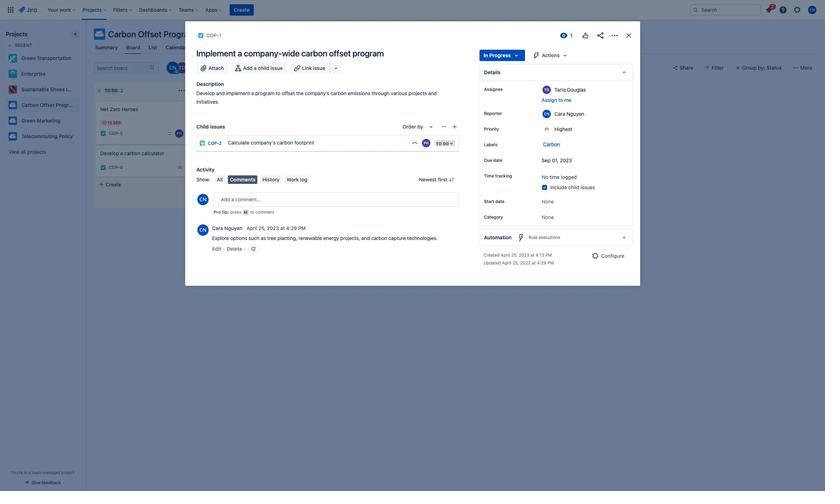 Task type: vqa. For each thing, say whether or not it's contained in the screenshot.
Move at the top right
no



Task type: locate. For each thing, give the bounding box(es) containing it.
heroes
[[122, 106, 138, 112]]

implement a company-wide carbon offset program inside 'dialog'
[[196, 48, 384, 58]]

2 vertical spatial sep
[[542, 157, 551, 164]]

2 inside create banner
[[771, 4, 774, 9]]

1 vertical spatial payton hansen image
[[422, 139, 430, 148]]

profile image of cara nguyen image
[[197, 194, 208, 205]]

in up details
[[484, 52, 488, 58]]

carbon
[[301, 48, 327, 58], [331, 90, 346, 96], [200, 113, 216, 119], [277, 140, 293, 146], [124, 150, 140, 156], [371, 235, 387, 241]]

tab list
[[90, 41, 821, 54]]

progress up details
[[489, 52, 511, 58]]

1 horizontal spatial to
[[276, 90, 280, 96]]

tariq
[[555, 87, 566, 93]]

edit button
[[212, 246, 221, 253]]

create button inside primary element
[[230, 4, 254, 15]]

newest
[[419, 177, 437, 183]]

task image left cop-3 link
[[200, 192, 206, 198]]

offset up list
[[138, 29, 162, 39]]

carbon offset program link
[[6, 98, 77, 112]]

nguyen down me
[[567, 111, 584, 117]]

1 horizontal spatial offset
[[282, 90, 295, 96]]

2 vertical spatial to
[[250, 210, 254, 215]]

Search field
[[690, 4, 761, 15]]

0 horizontal spatial offset
[[218, 113, 231, 119]]

1 horizontal spatial create
[[234, 7, 250, 13]]

labels
[[484, 142, 497, 148]]

in progress
[[484, 52, 511, 58]]

offset up child issues
[[218, 113, 231, 119]]

cara down assign to me
[[555, 111, 565, 117]]

order by button
[[398, 121, 440, 133]]

0 vertical spatial 25,
[[258, 226, 266, 232]]

0 horizontal spatial 4:29
[[286, 226, 297, 232]]

initiative
[[66, 86, 86, 92]]

program down shoes
[[56, 102, 76, 108]]

offset left the the
[[282, 90, 295, 96]]

payton hansen image
[[175, 129, 183, 138], [422, 139, 430, 148]]

telecommuting policy link
[[6, 129, 77, 144]]

date
[[493, 158, 502, 163], [495, 199, 505, 205]]

not
[[241, 176, 249, 182]]

1 vertical spatial child
[[568, 185, 579, 191]]

1 vertical spatial none
[[542, 214, 554, 221]]

view
[[9, 149, 20, 155]]

cop-1 link up "timeline"
[[206, 31, 221, 40]]

a right implement
[[251, 90, 254, 96]]

1 vertical spatial offset
[[282, 90, 295, 96]]

in inside dropdown button
[[484, 52, 488, 58]]

cop-1 link down 01 sep
[[209, 143, 222, 150]]

create banner
[[0, 0, 825, 20]]

april right updated
[[502, 261, 511, 266]]

green up telecommuting
[[21, 118, 36, 124]]

task image
[[198, 33, 204, 38], [200, 144, 206, 149]]

to right 'm'
[[250, 210, 254, 215]]

0 horizontal spatial payton hansen image
[[175, 129, 183, 138]]

carbon offset program up list
[[108, 29, 196, 39]]

create child image
[[452, 124, 457, 130]]

a inside button
[[254, 65, 257, 71]]

1 inside implement a company-wide carbon offset program 'dialog'
[[219, 32, 221, 38]]

0 horizontal spatial nguyen
[[224, 226, 242, 232]]

child down "logged"
[[568, 185, 579, 191]]

25, right created
[[511, 253, 518, 258]]

nguyen
[[567, 111, 584, 117], [224, 226, 242, 232]]

4:29
[[286, 226, 297, 232], [537, 261, 546, 266]]

2 horizontal spatial offset
[[329, 48, 351, 58]]

collapse recent projects image
[[6, 41, 14, 50]]

task image
[[100, 131, 106, 137], [100, 165, 106, 171], [200, 192, 206, 198]]

2 horizontal spatial program
[[353, 48, 384, 58]]

assign to me button
[[542, 97, 625, 104]]

0 horizontal spatial program
[[233, 113, 252, 119]]

cara nguyen up "explore"
[[212, 226, 242, 232]]

assign to me
[[542, 97, 571, 103]]

0 horizontal spatial projects
[[27, 149, 46, 155]]

1 horizontal spatial program
[[255, 90, 275, 96]]

0 horizontal spatial to
[[250, 210, 254, 215]]

nguyen up options
[[224, 226, 242, 232]]

issue right the link
[[313, 65, 325, 71]]

wide inside 'dialog'
[[282, 48, 300, 58]]

13 sep
[[107, 121, 121, 125]]

Add a comment… field
[[213, 193, 459, 207]]

projects right create column icon
[[408, 90, 427, 96]]

1 vertical spatial in
[[205, 88, 209, 93]]

wide inside implement a company-wide carbon offset program
[[253, 106, 264, 112]]

to left me
[[558, 97, 563, 103]]

carbon
[[108, 29, 136, 39], [21, 102, 39, 108], [543, 141, 560, 148], [223, 176, 239, 182]]

link issue button
[[290, 63, 330, 74]]

1 horizontal spatial progress
[[489, 52, 511, 58]]

sep left 01,
[[542, 157, 551, 164]]

0 vertical spatial date
[[493, 158, 502, 163]]

task image left cop-6 link
[[100, 165, 106, 171]]

calculate company's carbon footprint
[[228, 140, 314, 146]]

0 horizontal spatial develop
[[100, 150, 119, 156]]

carbon up 'link issue'
[[301, 48, 327, 58]]

copy link to comment image
[[307, 225, 313, 231]]

settings
[[380, 44, 399, 50]]

none up executions
[[542, 214, 554, 221]]

project settings link
[[361, 41, 401, 54]]

implement
[[226, 90, 250, 96]]

cop-1 inside implement a company-wide carbon offset program 'dialog'
[[206, 32, 221, 38]]

1 vertical spatial create
[[106, 182, 121, 188]]

4:29 down 4:13
[[537, 261, 546, 266]]

0 vertical spatial sep
[[113, 121, 121, 125]]

2 vertical spatial at
[[532, 261, 536, 266]]

company- down implement
[[230, 106, 253, 112]]

2 none from the top
[[542, 214, 554, 221]]

carbon inside description develop and implement a program to offset the company's carbon emissions through various projects and initiatives.
[[331, 90, 346, 96]]

explore options such as tree planting, renewable energy projects, and carbon capture technologies.
[[212, 235, 438, 241]]

pm right 4:13
[[545, 253, 552, 258]]

0 horizontal spatial wide
[[253, 106, 264, 112]]

1 vertical spatial nguyen
[[224, 226, 242, 232]]

1 vertical spatial program
[[56, 102, 76, 108]]

cop-1 down 01 sep
[[209, 144, 222, 149]]

none down include
[[542, 199, 554, 205]]

0 horizontal spatial program
[[56, 102, 76, 108]]

task image left cop-5 'link'
[[100, 131, 106, 137]]

tariq douglas image
[[176, 62, 188, 74]]

13 september 2023 image
[[102, 120, 107, 126], [102, 120, 107, 126]]

1 vertical spatial wide
[[253, 106, 264, 112]]

carbon up child issues
[[200, 113, 216, 119]]

done
[[305, 88, 317, 93]]

sep right 01
[[213, 133, 221, 138]]

implement
[[196, 48, 236, 58], [200, 106, 225, 112]]

share image
[[596, 31, 604, 40]]

recent
[[15, 43, 32, 48]]

0 horizontal spatial child
[[258, 65, 269, 71]]

child right "add"
[[258, 65, 269, 71]]

2 vertical spatial task image
[[200, 192, 206, 198]]

2 green from the top
[[21, 118, 36, 124]]

cara nguyen down me
[[555, 111, 584, 117]]

0 vertical spatial cop-1
[[206, 32, 221, 38]]

2 issue from the left
[[313, 65, 325, 71]]

1 horizontal spatial create button
[[230, 4, 254, 15]]

0 horizontal spatial issue
[[271, 65, 283, 71]]

create button
[[230, 4, 254, 15], [94, 178, 190, 191]]

no
[[542, 174, 548, 180]]

start date
[[484, 199, 505, 205]]

projects inside "link"
[[27, 149, 46, 155]]

0 vertical spatial develop
[[196, 90, 215, 96]]

0 vertical spatial april
[[247, 226, 257, 232]]

develop up cop-6
[[100, 150, 119, 156]]

april right created
[[501, 253, 510, 258]]

1 vertical spatial task image
[[200, 144, 206, 149]]

1 horizontal spatial 4:29
[[537, 261, 546, 266]]

0 vertical spatial implement a company-wide carbon offset program
[[196, 48, 384, 58]]

a
[[238, 48, 242, 58], [254, 65, 257, 71], [251, 90, 254, 96], [226, 106, 229, 112], [120, 150, 123, 156], [28, 471, 31, 475]]

0 horizontal spatial create button
[[94, 178, 190, 191]]

1 horizontal spatial and
[[361, 235, 370, 241]]

tip:
[[222, 210, 229, 215]]

pm
[[298, 226, 306, 232], [545, 253, 552, 258], [547, 261, 554, 266]]

projects right all
[[27, 149, 46, 155]]

01 september 2023 image
[[202, 133, 208, 139]]

1 vertical spatial progress
[[210, 88, 232, 93]]

payton hansen image right medium icon
[[175, 129, 183, 138]]

1 horizontal spatial nguyen
[[567, 111, 584, 117]]

due
[[484, 158, 492, 163]]

1 vertical spatial to
[[558, 97, 563, 103]]

child
[[196, 124, 209, 130]]

1 horizontal spatial issue
[[313, 65, 325, 71]]

offset inside description develop and implement a program to offset the company's carbon emissions through various projects and initiatives.
[[282, 90, 295, 96]]

carbon offset program up marketing
[[21, 102, 76, 108]]

offset down sustainable shoes initiative link
[[40, 102, 55, 108]]

sep inside implement a company-wide carbon offset program 'dialog'
[[542, 157, 551, 164]]

develop
[[196, 90, 215, 96], [100, 150, 119, 156]]

1 horizontal spatial sep
[[213, 133, 221, 138]]

issue inside 'button'
[[313, 65, 325, 71]]

cop-1 for the bottommost "cop-1" link
[[209, 144, 222, 149]]

0 vertical spatial progress
[[489, 52, 511, 58]]

progress
[[489, 52, 511, 58], [210, 88, 232, 93]]

green down recent
[[21, 55, 36, 61]]

0 vertical spatial nguyen
[[567, 111, 584, 117]]

1 vertical spatial sep
[[213, 133, 221, 138]]

work log button
[[285, 176, 310, 184]]

sep 01, 2023
[[542, 157, 572, 164]]

1 vertical spatial cara nguyen
[[212, 226, 242, 232]]

create
[[234, 7, 250, 13], [106, 182, 121, 188]]

0 horizontal spatial carbon offset program
[[21, 102, 76, 108]]

progress inside in progress 2
[[210, 88, 232, 93]]

1 horizontal spatial wide
[[282, 48, 300, 58]]

to inside button
[[558, 97, 563, 103]]

menu bar
[[213, 176, 311, 184]]

1 horizontal spatial offset
[[138, 29, 162, 39]]

progress inside dropdown button
[[489, 52, 511, 58]]

and right projects,
[[361, 235, 370, 241]]

offset up "link web pages and more" image in the top left of the page
[[329, 48, 351, 58]]

cop-1
[[206, 32, 221, 38], [209, 144, 222, 149]]

view all projects
[[9, 149, 46, 155]]

to inside description develop and implement a program to offset the company's carbon emissions through various projects and initiatives.
[[276, 90, 280, 96]]

carbon inside carbon link
[[543, 141, 560, 148]]

issues up 01 sep
[[210, 124, 225, 130]]

footprint
[[294, 140, 314, 146]]

priority pin to top. only you can see pinned fields. image
[[500, 127, 506, 132]]

child issues
[[196, 124, 225, 130]]

0 vertical spatial cara nguyen
[[555, 111, 584, 117]]

1 horizontal spatial cara
[[555, 111, 565, 117]]

in inside in progress 2
[[205, 88, 209, 93]]

newest first
[[419, 177, 447, 183]]

menu bar inside implement a company-wide carbon offset program 'dialog'
[[213, 176, 311, 184]]

a right in
[[28, 471, 31, 475]]

at down 4:13
[[532, 261, 536, 266]]

april up such at the top left of page
[[247, 226, 257, 232]]

green inside green transportation link
[[21, 55, 36, 61]]

sep right 13
[[113, 121, 121, 125]]

25, up as
[[258, 226, 266, 232]]

offset
[[138, 29, 162, 39], [40, 102, 55, 108]]

list
[[149, 44, 157, 50]]

none for category
[[542, 214, 554, 221]]

1 green from the top
[[21, 55, 36, 61]]

0 vertical spatial implement
[[196, 48, 236, 58]]

1 horizontal spatial in
[[484, 52, 488, 58]]

and down description
[[216, 90, 225, 96]]

assignee
[[484, 87, 503, 92]]

time tracking
[[484, 173, 512, 179]]

calculator
[[142, 150, 164, 156]]

1 issue from the left
[[271, 65, 283, 71]]

highest image
[[177, 165, 183, 171]]

show:
[[196, 177, 210, 183]]

add reaction image
[[251, 246, 256, 252]]

0 vertical spatial to
[[276, 90, 280, 96]]

policy
[[59, 133, 73, 139]]

include child issues
[[550, 185, 595, 191]]

green
[[21, 55, 36, 61], [21, 118, 36, 124]]

0 vertical spatial program
[[164, 29, 196, 39]]

issue inside button
[[271, 65, 283, 71]]

2 horizontal spatial and
[[428, 90, 437, 96]]

1 vertical spatial projects
[[27, 149, 46, 155]]

1 vertical spatial pm
[[545, 253, 552, 258]]

0 vertical spatial at
[[280, 226, 285, 232]]

implement up the attach
[[196, 48, 236, 58]]

issues right include
[[581, 185, 595, 191]]

0 vertical spatial in
[[484, 52, 488, 58]]

highest image
[[267, 144, 273, 149]]

implement a company-wide carbon offset program
[[196, 48, 384, 58], [200, 106, 264, 119]]

pages link
[[246, 41, 263, 54]]

1 vertical spatial cop-1
[[209, 144, 222, 149]]

cop-1 up "timeline"
[[206, 32, 221, 38]]

in down description
[[205, 88, 209, 93]]

25, right updated
[[513, 261, 519, 266]]

carbon right highest image
[[277, 140, 293, 146]]

close image
[[624, 31, 633, 40]]

cara up "explore"
[[212, 226, 223, 232]]

sustainable shoes initiative
[[21, 86, 86, 92]]

4:29 up planting,
[[286, 226, 297, 232]]

implement a company-wide carbon offset program up the link
[[196, 48, 384, 58]]

date left due date pin to top. only you can see pinned fields. icon
[[493, 158, 502, 163]]

0
[[320, 87, 323, 93]]

sep for 13 sep
[[113, 121, 121, 125]]

attach button
[[196, 63, 228, 74]]

work log
[[287, 177, 307, 183]]

program up calendar
[[164, 29, 196, 39]]

to left the the
[[276, 90, 280, 96]]

implement down initiatives.
[[200, 106, 225, 112]]

2
[[771, 4, 774, 9], [120, 87, 123, 93], [235, 87, 238, 93], [219, 141, 222, 146]]

search image
[[693, 7, 699, 13]]

pm left copy link to comment image
[[298, 226, 306, 232]]

press
[[230, 210, 241, 215]]

company- up add a child issue
[[244, 48, 282, 58]]

to do 2
[[105, 87, 123, 93]]

0 vertical spatial create button
[[230, 4, 254, 15]]

Search board text field
[[95, 63, 149, 73]]

1 vertical spatial task image
[[100, 165, 106, 171]]

implement a company-wide carbon offset program down implement
[[200, 106, 264, 119]]

carbon right '0' at the top of the page
[[331, 90, 346, 96]]

program inside implement a company-wide carbon offset program
[[233, 113, 252, 119]]

priority: high image
[[411, 140, 418, 147]]

child inside button
[[258, 65, 269, 71]]

start
[[484, 199, 494, 205]]

configure
[[601, 253, 624, 259]]

1 vertical spatial offset
[[40, 102, 55, 108]]

1 none from the top
[[542, 199, 554, 205]]

actions image
[[610, 31, 619, 40]]

1
[[219, 32, 221, 38], [220, 144, 222, 149]]

task image up "timeline"
[[198, 33, 204, 38]]

pm down executions
[[547, 261, 554, 266]]

green for green marketing
[[21, 118, 36, 124]]

1 vertical spatial carbon offset program
[[21, 102, 76, 108]]

2 vertical spatial april
[[502, 261, 511, 266]]

give feedback button
[[20, 477, 65, 489]]

edit
[[212, 246, 221, 252]]

menu bar containing all
[[213, 176, 311, 184]]

issue down issues link at the top left of the page
[[271, 65, 283, 71]]

through
[[372, 90, 389, 96]]

do
[[112, 88, 118, 93]]

1 vertical spatial 4:29
[[537, 261, 546, 266]]

0 horizontal spatial sep
[[113, 121, 121, 125]]

tariq douglas
[[555, 87, 586, 93]]

green inside green marketing link
[[21, 118, 36, 124]]

jira image
[[18, 6, 37, 14], [18, 6, 37, 14]]

date right "start"
[[495, 199, 505, 205]]

issues
[[210, 124, 225, 130], [581, 185, 595, 191]]

and right create column icon
[[428, 90, 437, 96]]

carbon link
[[542, 141, 561, 149]]

in
[[484, 52, 488, 58], [205, 88, 209, 93]]

1 horizontal spatial projects
[[408, 90, 427, 96]]

at up planting,
[[280, 226, 285, 232]]

2 vertical spatial program
[[233, 113, 252, 119]]

at left 4:13
[[530, 253, 534, 258]]

develop up initiatives.
[[196, 90, 215, 96]]

me
[[564, 97, 571, 103]]

medium image
[[167, 131, 173, 137]]

task image down 01 september 2023 icon
[[200, 144, 206, 149]]

progress down description
[[210, 88, 232, 93]]

newest first button
[[415, 176, 459, 184]]

1 vertical spatial date
[[495, 199, 505, 205]]

payton hansen image right priority: high 'image'
[[422, 139, 430, 148]]

a right "add"
[[254, 65, 257, 71]]

link issue
[[302, 65, 325, 71]]



Task type: describe. For each thing, give the bounding box(es) containing it.
issue type: sub-task image
[[199, 140, 205, 146]]

1 vertical spatial april
[[501, 253, 510, 258]]

activity
[[196, 167, 214, 173]]

0 vertical spatial offset
[[329, 48, 351, 58]]

add
[[243, 65, 253, 71]]

projects,
[[340, 235, 360, 241]]

0 vertical spatial carbon offset program
[[108, 29, 196, 39]]

energy
[[323, 235, 339, 241]]

cop- inside 'link'
[[109, 131, 120, 136]]

1 horizontal spatial issues
[[581, 185, 595, 191]]

attach
[[208, 65, 224, 71]]

task image for develop a carbon calculator
[[100, 165, 106, 171]]

copy link to issue image
[[220, 32, 226, 38]]

01 september 2023 image
[[202, 133, 208, 139]]

progress for in progress
[[489, 52, 511, 58]]

6
[[120, 165, 123, 170]]

cara nguyen image
[[275, 191, 284, 199]]

implement inside 'dialog'
[[196, 48, 236, 58]]

carbon left calculator
[[124, 150, 140, 156]]

cop-5 link
[[109, 131, 123, 137]]

0 horizontal spatial and
[[216, 90, 225, 96]]

description
[[196, 81, 224, 87]]

in for in progress
[[484, 52, 488, 58]]

feedback
[[42, 481, 61, 486]]

4:13
[[536, 253, 544, 258]]

comments button
[[228, 176, 258, 184]]

5
[[120, 131, 123, 136]]

green marketing
[[21, 118, 60, 124]]

green transportation
[[21, 55, 71, 61]]

forms link
[[222, 41, 240, 54]]

task image for counting carbon not calories
[[200, 192, 206, 198]]

2 vertical spatial pm
[[547, 261, 554, 266]]

01
[[208, 133, 212, 138]]

due date pin to top. only you can see pinned fields. image
[[504, 158, 510, 164]]

add people image
[[201, 64, 210, 72]]

cara nguyen image
[[167, 62, 178, 74]]

explore
[[212, 235, 229, 241]]

primary element
[[4, 0, 690, 20]]

cop-6
[[109, 165, 123, 170]]

marketing
[[37, 118, 60, 124]]

0 horizontal spatial issues
[[210, 124, 225, 130]]

1 vertical spatial implement a company-wide carbon offset program
[[200, 106, 264, 119]]

all
[[21, 149, 26, 155]]

2 vertical spatial offset
[[218, 113, 231, 119]]

enterprise link
[[6, 67, 77, 81]]

0 vertical spatial task image
[[198, 33, 204, 38]]

emissions
[[348, 90, 370, 96]]

2023 down rule
[[520, 261, 531, 266]]

tariq douglas image
[[275, 142, 284, 151]]

such
[[249, 235, 259, 241]]

cop-3 link
[[209, 192, 223, 198]]

order by
[[403, 124, 423, 130]]

reporter pin to top. only you can see pinned fields. image
[[503, 111, 509, 117]]

green marketing link
[[6, 114, 77, 128]]

summary link
[[94, 41, 119, 54]]

newest first image
[[449, 177, 454, 183]]

carbon left capture at the top
[[371, 235, 387, 241]]

calculate
[[228, 140, 249, 146]]

cop-2 link
[[208, 141, 222, 146]]

calculate company's carbon footprint link
[[225, 136, 408, 150]]

0 vertical spatial cop-1 link
[[206, 31, 221, 40]]

green transportation link
[[6, 51, 77, 65]]

list link
[[147, 41, 159, 54]]

project
[[362, 44, 379, 50]]

create column image
[[398, 85, 406, 93]]

1 vertical spatial create button
[[94, 178, 190, 191]]

vote options: no one has voted for this issue yet. image
[[581, 31, 590, 40]]

project settings
[[362, 44, 399, 50]]

enterprise
[[21, 71, 46, 77]]

cop-5
[[109, 131, 123, 136]]

details element
[[479, 64, 633, 81]]

1 horizontal spatial payton hansen image
[[422, 139, 430, 148]]

program inside description develop and implement a program to offset the company's carbon emissions through various projects and initiatives.
[[255, 90, 275, 96]]

net
[[100, 106, 108, 112]]

board
[[126, 44, 140, 50]]

in for in progress 2
[[205, 88, 209, 93]]

due date
[[484, 158, 502, 163]]

renewable
[[299, 235, 322, 241]]

program inside the carbon offset program link
[[56, 102, 76, 108]]

m
[[244, 210, 248, 215]]

1 vertical spatial cop-1 link
[[209, 143, 222, 150]]

comment
[[255, 210, 274, 215]]

a inside description develop and implement a program to offset the company's carbon emissions through various projects and initiatives.
[[251, 90, 254, 96]]

progress for in progress 2
[[210, 88, 232, 93]]

0 vertical spatial offset
[[138, 29, 162, 39]]

2 inside implement a company-wide carbon offset program 'dialog'
[[219, 141, 222, 146]]

carbon inside implement a company-wide carbon offset program
[[200, 113, 216, 119]]

a up 6
[[120, 150, 123, 156]]

link web pages and more image
[[332, 64, 340, 73]]

2 vertical spatial 25,
[[513, 261, 519, 266]]

priority
[[484, 127, 499, 132]]

done 0
[[305, 87, 323, 93]]

carbon inside the carbon offset program link
[[21, 102, 39, 108]]

no time logged
[[542, 174, 577, 180]]

projects inside description develop and implement a program to offset the company's carbon emissions through various projects and initiatives.
[[408, 90, 427, 96]]

date for sep 01, 2023
[[493, 158, 502, 163]]

0 vertical spatial payton hansen image
[[175, 129, 183, 138]]

as
[[261, 235, 266, 241]]

you're in a team-managed project
[[11, 471, 74, 475]]

summary
[[95, 44, 118, 50]]

1 vertical spatial develop
[[100, 150, 119, 156]]

project
[[61, 471, 74, 475]]

counting carbon not calories
[[200, 176, 269, 182]]

timeline
[[195, 44, 215, 50]]

0 horizontal spatial create
[[106, 182, 121, 188]]

pages
[[247, 44, 261, 50]]

add a child issue
[[243, 65, 283, 71]]

comments
[[230, 177, 255, 183]]

issue actions image
[[441, 124, 447, 130]]

douglas
[[567, 87, 586, 93]]

0 horizontal spatial cara nguyen
[[212, 226, 242, 232]]

1 vertical spatial 1
[[220, 144, 222, 149]]

cop-1 for the topmost "cop-1" link
[[206, 32, 221, 38]]

delete
[[227, 246, 242, 252]]

date for none
[[495, 199, 505, 205]]

to
[[105, 88, 110, 93]]

in progress 2
[[205, 87, 238, 93]]

implement inside implement a company-wide carbon offset program
[[200, 106, 225, 112]]

description develop and implement a program to offset the company's carbon emissions through various projects and initiatives.
[[196, 81, 438, 105]]

configure link
[[587, 251, 629, 262]]

company's
[[251, 140, 276, 146]]

the
[[296, 90, 304, 96]]

executions
[[539, 235, 560, 240]]

automation element
[[479, 229, 633, 246]]

tab list containing board
[[90, 41, 821, 54]]

telecommuting policy
[[21, 133, 73, 139]]

1 vertical spatial cara
[[212, 226, 223, 232]]

timeline link
[[194, 41, 217, 54]]

1 vertical spatial company-
[[230, 106, 253, 112]]

implement a company-wide carbon offset program dialog
[[185, 21, 640, 286]]

0 vertical spatial task image
[[100, 131, 106, 137]]

include
[[550, 185, 567, 191]]

give
[[32, 481, 41, 486]]

a down implement
[[226, 106, 229, 112]]

2023 right 01,
[[560, 157, 572, 164]]

none for start date
[[542, 199, 554, 205]]

various
[[391, 90, 407, 96]]

1 horizontal spatial program
[[164, 29, 196, 39]]

pro
[[213, 210, 221, 215]]

1 vertical spatial at
[[530, 253, 534, 258]]

actions
[[542, 52, 560, 58]]

april 25, 2023 at 4:29 pm
[[247, 226, 306, 232]]

13
[[107, 121, 112, 125]]

sep for 01 sep
[[213, 133, 221, 138]]

0 vertical spatial pm
[[298, 226, 306, 232]]

time
[[484, 173, 494, 179]]

0 vertical spatial 4:29
[[286, 226, 297, 232]]

shoes
[[50, 86, 65, 92]]

develop inside description develop and implement a program to offset the company's carbon emissions through various projects and initiatives.
[[196, 90, 215, 96]]

develop a carbon calculator
[[100, 150, 164, 156]]

1 vertical spatial 25,
[[511, 253, 518, 258]]

2023 left 4:13
[[519, 253, 529, 258]]

zero
[[110, 106, 120, 112]]

capture
[[388, 235, 406, 241]]

green for green transportation
[[21, 55, 36, 61]]

details
[[484, 69, 501, 75]]

0 vertical spatial program
[[353, 48, 384, 58]]

payton hansen image
[[186, 62, 197, 74]]

company- inside 'dialog'
[[244, 48, 282, 58]]

medium image
[[267, 192, 273, 198]]

in progress button
[[479, 50, 525, 61]]

4:29 inside created april 25, 2023 at 4:13 pm updated april 25, 2023 at 4:29 pm
[[537, 261, 546, 266]]

1 horizontal spatial child
[[568, 185, 579, 191]]

2023 up tree
[[267, 226, 279, 232]]

a left pages link
[[238, 48, 242, 58]]

create inside primary element
[[234, 7, 250, 13]]

cop-2
[[208, 141, 222, 146]]

in
[[24, 471, 27, 475]]



